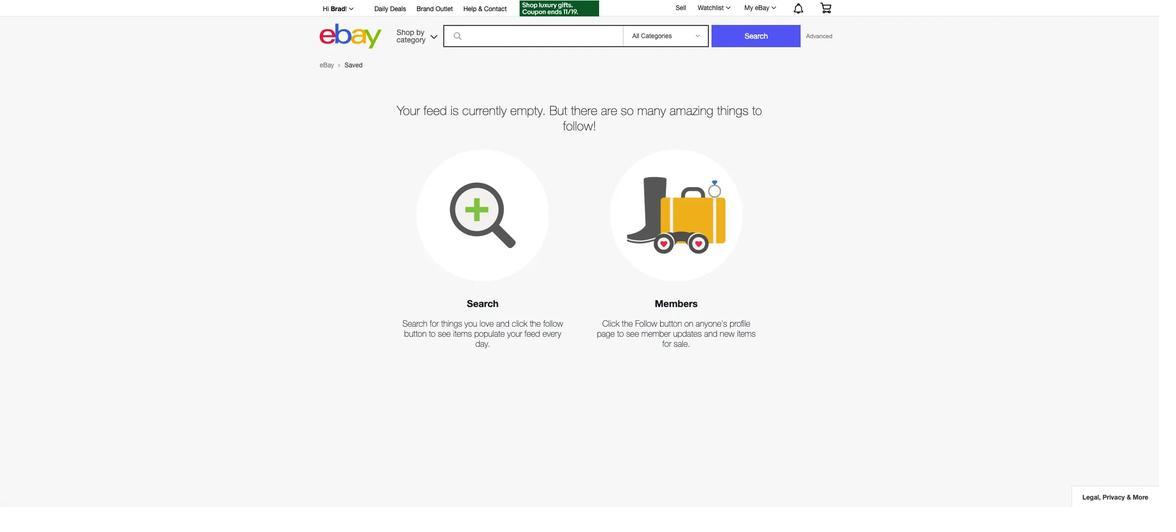 Task type: locate. For each thing, give the bounding box(es) containing it.
0 vertical spatial button
[[660, 319, 682, 328]]

items down you at the left bottom
[[453, 329, 472, 338]]

& inside the account navigation
[[479, 5, 483, 13]]

are
[[601, 103, 618, 118]]

and
[[496, 319, 510, 328], [705, 329, 718, 338]]

advanced
[[807, 33, 833, 39]]

for
[[430, 319, 439, 328], [663, 339, 672, 349]]

account navigation
[[317, 0, 840, 18]]

1 horizontal spatial for
[[663, 339, 672, 349]]

but
[[550, 103, 568, 118]]

2 horizontal spatial to
[[753, 103, 763, 118]]

members
[[655, 297, 698, 309]]

to inside search for things you love and click the follow button to see items populate your feed every day.
[[429, 329, 436, 338]]

1 vertical spatial feed
[[525, 329, 540, 338]]

feed
[[424, 103, 447, 118], [525, 329, 540, 338]]

0 horizontal spatial &
[[479, 5, 483, 13]]

0 vertical spatial search
[[467, 297, 499, 309]]

1 horizontal spatial feed
[[525, 329, 540, 338]]

help & contact link
[[464, 4, 507, 15]]

&
[[479, 5, 483, 13], [1127, 493, 1132, 501]]

is
[[451, 103, 459, 118]]

brand outlet link
[[417, 4, 453, 15]]

watchlist
[[698, 4, 724, 12]]

none submit inside shop by category banner
[[712, 25, 801, 47]]

1 horizontal spatial ebay
[[755, 4, 770, 12]]

the right click
[[622, 319, 633, 328]]

!
[[345, 5, 347, 13]]

1 horizontal spatial the
[[622, 319, 633, 328]]

sale.
[[674, 339, 691, 349]]

ebay right my
[[755, 4, 770, 12]]

2 see from the left
[[627, 329, 639, 338]]

0 horizontal spatial feed
[[424, 103, 447, 118]]

0 horizontal spatial for
[[430, 319, 439, 328]]

click
[[603, 319, 620, 328]]

1 vertical spatial and
[[705, 329, 718, 338]]

0 vertical spatial for
[[430, 319, 439, 328]]

daily
[[375, 5, 389, 13]]

things left you at the left bottom
[[441, 319, 462, 328]]

0 horizontal spatial button
[[404, 329, 427, 338]]

0 vertical spatial &
[[479, 5, 483, 13]]

1 items from the left
[[453, 329, 472, 338]]

new
[[720, 329, 735, 338]]

search for search
[[467, 297, 499, 309]]

things inside your feed is currently empty. but there are so many amazing things to follow!
[[717, 103, 749, 118]]

empty.
[[510, 103, 546, 118]]

1 vertical spatial &
[[1127, 493, 1132, 501]]

and down anyone's
[[705, 329, 718, 338]]

see
[[438, 329, 451, 338], [627, 329, 639, 338]]

items
[[453, 329, 472, 338], [737, 329, 756, 338]]

Search for anything text field
[[445, 26, 622, 46]]

0 horizontal spatial items
[[453, 329, 472, 338]]

ebay
[[755, 4, 770, 12], [320, 62, 334, 69]]

brad
[[331, 5, 345, 13]]

1 the from the left
[[530, 319, 541, 328]]

see left populate
[[438, 329, 451, 338]]

page
[[597, 329, 615, 338]]

brand
[[417, 5, 434, 13]]

for down member
[[663, 339, 672, 349]]

1 horizontal spatial items
[[737, 329, 756, 338]]

0 horizontal spatial see
[[438, 329, 451, 338]]

1 vertical spatial ebay
[[320, 62, 334, 69]]

1 horizontal spatial button
[[660, 319, 682, 328]]

the right click on the left bottom of the page
[[530, 319, 541, 328]]

my ebay
[[745, 4, 770, 12]]

profile
[[730, 319, 751, 328]]

for inside search for things you love and click the follow button to see items populate your feed every day.
[[430, 319, 439, 328]]

shop by category button
[[392, 24, 440, 46]]

1 horizontal spatial see
[[627, 329, 639, 338]]

see inside click the follow button on anyone's profile page to see member updates and new items for sale.
[[627, 329, 639, 338]]

currently
[[463, 103, 507, 118]]

1 see from the left
[[438, 329, 451, 338]]

0 horizontal spatial search
[[403, 319, 428, 328]]

my
[[745, 4, 754, 12]]

0 horizontal spatial things
[[441, 319, 462, 328]]

0 horizontal spatial the
[[530, 319, 541, 328]]

many
[[638, 103, 666, 118]]

things right amazing
[[717, 103, 749, 118]]

2 the from the left
[[622, 319, 633, 328]]

button
[[660, 319, 682, 328], [404, 329, 427, 338]]

1 vertical spatial search
[[403, 319, 428, 328]]

follow
[[543, 319, 563, 328]]

button inside click the follow button on anyone's profile page to see member updates and new items for sale.
[[660, 319, 682, 328]]

feed down click on the left bottom of the page
[[525, 329, 540, 338]]

items down profile
[[737, 329, 756, 338]]

the inside click the follow button on anyone's profile page to see member updates and new items for sale.
[[622, 319, 633, 328]]

daily deals link
[[375, 4, 406, 15]]

0 horizontal spatial and
[[496, 319, 510, 328]]

1 horizontal spatial and
[[705, 329, 718, 338]]

1 vertical spatial for
[[663, 339, 672, 349]]

hi
[[323, 5, 329, 13]]

to
[[753, 103, 763, 118], [429, 329, 436, 338], [618, 329, 624, 338]]

feed left is
[[424, 103, 447, 118]]

see down follow
[[627, 329, 639, 338]]

love
[[480, 319, 494, 328]]

0 horizontal spatial to
[[429, 329, 436, 338]]

1 vertical spatial button
[[404, 329, 427, 338]]

1 horizontal spatial &
[[1127, 493, 1132, 501]]

None submit
[[712, 25, 801, 47]]

amazing
[[670, 103, 714, 118]]

your feed is currently empty. but there are so many amazing things to follow!
[[397, 103, 763, 133]]

1 vertical spatial things
[[441, 319, 462, 328]]

1 horizontal spatial to
[[618, 329, 624, 338]]

0 vertical spatial feed
[[424, 103, 447, 118]]

get the coupon image
[[520, 1, 599, 16]]

shop by category banner
[[317, 0, 840, 51]]

your shopping cart image
[[820, 3, 832, 13]]

for left you at the left bottom
[[430, 319, 439, 328]]

hi brad !
[[323, 5, 347, 13]]

your
[[507, 329, 523, 338]]

every
[[543, 329, 562, 338]]

search
[[467, 297, 499, 309], [403, 319, 428, 328]]

& left more
[[1127, 493, 1132, 501]]

0 vertical spatial and
[[496, 319, 510, 328]]

the
[[530, 319, 541, 328], [622, 319, 633, 328]]

1 horizontal spatial search
[[467, 297, 499, 309]]

search inside search for things you love and click the follow button to see items populate your feed every day.
[[403, 319, 428, 328]]

and up your
[[496, 319, 510, 328]]

items inside search for things you love and click the follow button to see items populate your feed every day.
[[453, 329, 472, 338]]

and inside click the follow button on anyone's profile page to see member updates and new items for sale.
[[705, 329, 718, 338]]

member
[[642, 329, 671, 338]]

& right help
[[479, 5, 483, 13]]

items inside click the follow button on anyone's profile page to see member updates and new items for sale.
[[737, 329, 756, 338]]

0 vertical spatial things
[[717, 103, 749, 118]]

2 items from the left
[[737, 329, 756, 338]]

ebay inside "your feed is currently empty. but there are so many amazing things to follow!" main content
[[320, 62, 334, 69]]

0 horizontal spatial ebay
[[320, 62, 334, 69]]

1 horizontal spatial things
[[717, 103, 749, 118]]

ebay left saved
[[320, 62, 334, 69]]

updates
[[674, 329, 702, 338]]

for inside click the follow button on anyone's profile page to see member updates and new items for sale.
[[663, 339, 672, 349]]

on
[[685, 319, 694, 328]]

0 vertical spatial ebay
[[755, 4, 770, 12]]

outlet
[[436, 5, 453, 13]]

there
[[571, 103, 598, 118]]

sell
[[676, 4, 687, 11]]

things
[[717, 103, 749, 118], [441, 319, 462, 328]]



Task type: vqa. For each thing, say whether or not it's contained in the screenshot.
THE TOP RATED PLUS for first Top Rated Plus icon from the bottom of the Main Content containing $6.62
no



Task type: describe. For each thing, give the bounding box(es) containing it.
privacy
[[1103, 493, 1126, 501]]

help
[[464, 5, 477, 13]]

more
[[1133, 493, 1149, 501]]

anyone's
[[696, 319, 728, 328]]

shop by category
[[397, 28, 426, 44]]

daily deals
[[375, 5, 406, 13]]

feed inside your feed is currently empty. but there are so many amazing things to follow!
[[424, 103, 447, 118]]

click
[[512, 319, 528, 328]]

to inside your feed is currently empty. but there are so many amazing things to follow!
[[753, 103, 763, 118]]

advanced link
[[801, 25, 838, 47]]

ebay inside the account navigation
[[755, 4, 770, 12]]

legal,
[[1083, 493, 1102, 501]]

legal, privacy & more
[[1083, 493, 1149, 501]]

day.
[[476, 339, 490, 349]]

help & contact
[[464, 5, 507, 13]]

to inside click the follow button on anyone's profile page to see member updates and new items for sale.
[[618, 329, 624, 338]]

populate
[[475, 329, 505, 338]]

search image
[[454, 32, 462, 40]]

sell link
[[671, 4, 691, 11]]

legal, privacy & more button
[[1072, 486, 1160, 507]]

click the follow button on anyone's profile page to see member updates and new items for sale.
[[597, 319, 756, 349]]

my ebay link
[[739, 2, 781, 14]]

search for things you love and click the follow button to see items populate your feed every day.
[[403, 319, 563, 349]]

search for search for things you love and click the follow button to see items populate your feed every day.
[[403, 319, 428, 328]]

things inside search for things you love and click the follow button to see items populate your feed every day.
[[441, 319, 462, 328]]

follow
[[636, 319, 658, 328]]

button inside search for things you love and click the follow button to see items populate your feed every day.
[[404, 329, 427, 338]]

the inside search for things you love and click the follow button to see items populate your feed every day.
[[530, 319, 541, 328]]

brand outlet
[[417, 5, 453, 13]]

shop
[[397, 28, 415, 36]]

your
[[397, 103, 420, 118]]

so
[[621, 103, 634, 118]]

contact
[[484, 5, 507, 13]]

ebay link
[[320, 62, 334, 69]]

& inside button
[[1127, 493, 1132, 501]]

by
[[417, 28, 425, 36]]

saved
[[345, 62, 363, 69]]

and inside search for things you love and click the follow button to see items populate your feed every day.
[[496, 319, 510, 328]]

category
[[397, 35, 426, 44]]

your feed is currently empty. but there are so many amazing things to follow! main content
[[320, 62, 840, 363]]

follow!
[[563, 118, 597, 133]]

feed inside search for things you love and click the follow button to see items populate your feed every day.
[[525, 329, 540, 338]]

watchlist link
[[692, 2, 736, 14]]

you
[[465, 319, 478, 328]]

deals
[[390, 5, 406, 13]]

see inside search for things you love and click the follow button to see items populate your feed every day.
[[438, 329, 451, 338]]



